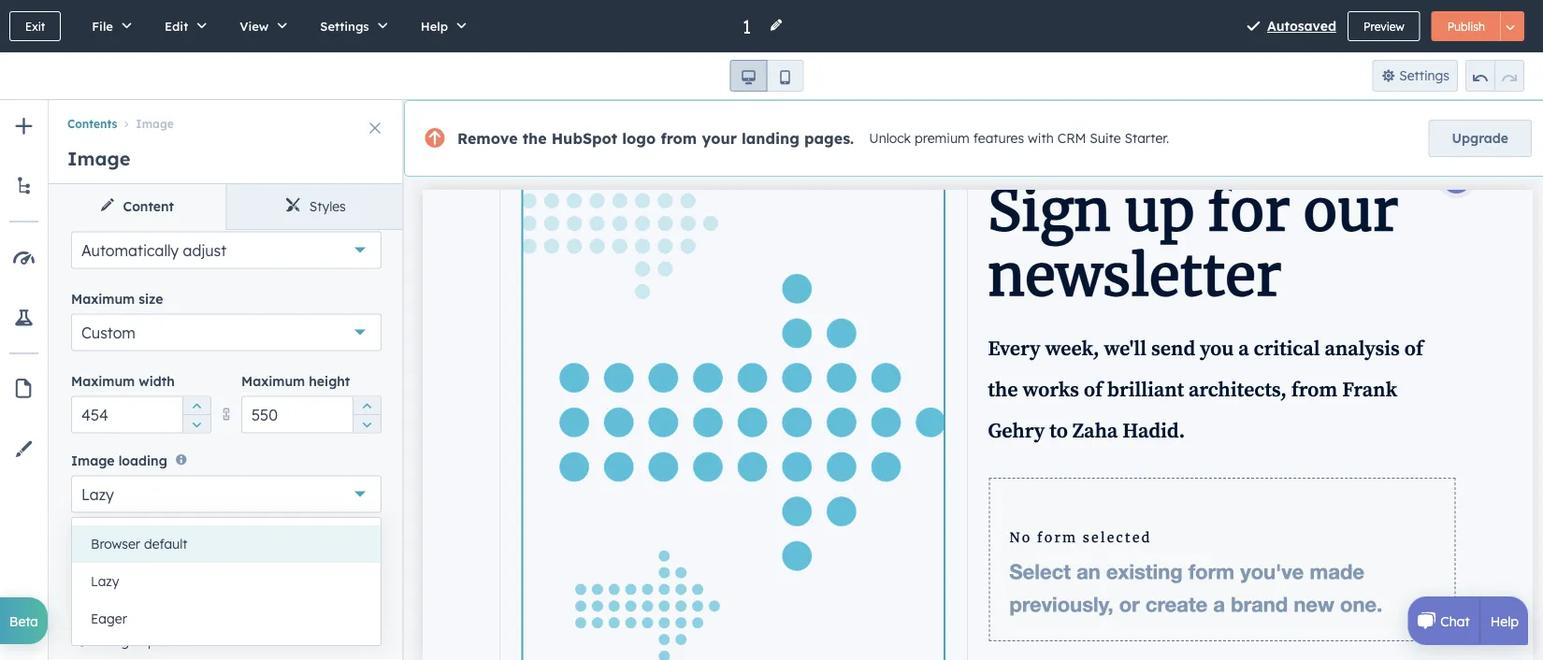 Task type: describe. For each thing, give the bounding box(es) containing it.
premium
[[915, 130, 970, 147]]

eager button
[[72, 601, 381, 638]]

landing
[[742, 129, 800, 148]]

help button
[[401, 0, 480, 52]]

maximum for maximum width
[[71, 373, 135, 389]]

edit
[[165, 18, 188, 34]]

eager
[[91, 611, 127, 627]]

with
[[1028, 130, 1054, 147]]

publish button
[[1432, 11, 1502, 41]]

navigation containing contents
[[49, 100, 404, 134]]

http://... text field
[[71, 560, 382, 599]]

file
[[92, 18, 113, 34]]

publish
[[1448, 19, 1486, 33]]

crm
[[1058, 130, 1087, 147]]

chat
[[1441, 613, 1471, 629]]

unlock
[[869, 130, 911, 147]]

link (optional)
[[71, 536, 165, 552]]

1 vertical spatial image
[[67, 147, 131, 170]]

preview
[[1364, 19, 1405, 33]]

file button
[[72, 0, 145, 52]]

maximum height
[[241, 373, 350, 389]]

unlock premium features with crm suite starter.
[[869, 130, 1170, 147]]

publish group
[[1432, 11, 1525, 41]]

close image
[[370, 123, 381, 134]]

0 horizontal spatial settings button
[[301, 0, 401, 52]]

width
[[139, 373, 175, 389]]

Maximum height text field
[[241, 396, 382, 434]]

contents
[[67, 117, 117, 131]]

view
[[240, 18, 269, 34]]

automatically adjust
[[81, 241, 227, 259]]

features
[[974, 130, 1025, 147]]

lazy button
[[71, 476, 382, 513]]

remove
[[458, 129, 518, 148]]

custom
[[81, 323, 136, 342]]

autosaved button
[[1268, 15, 1337, 37]]

list box containing browser default
[[72, 518, 381, 646]]

image button
[[117, 117, 174, 131]]

upgrade link
[[1429, 120, 1533, 157]]

image inside tab panel
[[71, 453, 115, 469]]

beta button
[[0, 598, 48, 645]]

your
[[702, 129, 737, 148]]

default
[[144, 536, 188, 553]]

browser default button
[[72, 526, 381, 563]]

automatically
[[81, 241, 179, 259]]

content
[[123, 198, 174, 215]]

lazy inside button
[[91, 574, 119, 590]]

logo
[[623, 129, 656, 148]]



Task type: locate. For each thing, give the bounding box(es) containing it.
1 horizontal spatial help
[[1491, 613, 1520, 629]]

size
[[139, 290, 163, 307]]

image down contents
[[67, 147, 131, 170]]

help inside button
[[421, 18, 448, 34]]

lazy
[[81, 485, 114, 504], [91, 574, 119, 590]]

image right contents button
[[136, 117, 174, 131]]

navigation
[[49, 100, 404, 134]]

lazy button
[[72, 563, 381, 601]]

adjust
[[183, 241, 227, 259]]

content link
[[49, 184, 226, 229]]

contents button
[[67, 117, 117, 131]]

page updated
[[105, 633, 193, 650]]

starter.
[[1125, 130, 1170, 147]]

0 vertical spatial image
[[136, 117, 174, 131]]

0 vertical spatial settings button
[[301, 0, 401, 52]]

the
[[523, 129, 547, 148]]

pages.
[[805, 129, 854, 148]]

1 horizontal spatial settings
[[1400, 67, 1450, 84]]

height
[[309, 373, 350, 389]]

styles
[[310, 198, 346, 215]]

2 vertical spatial image
[[71, 453, 115, 469]]

settings
[[320, 18, 369, 34], [1400, 67, 1450, 84]]

automatically adjust button
[[71, 231, 382, 269]]

exit
[[25, 19, 45, 33]]

beta
[[9, 613, 38, 629]]

from
[[661, 129, 697, 148]]

styles link
[[226, 184, 404, 229]]

image loading
[[71, 453, 167, 469]]

upgrade
[[1453, 130, 1509, 146]]

1 vertical spatial settings
[[1400, 67, 1450, 84]]

maximum width
[[71, 373, 175, 389]]

hubspot
[[552, 129, 618, 148]]

maximum size
[[71, 290, 163, 307]]

0 horizontal spatial help
[[421, 18, 448, 34]]

tab panel containing automatically adjust
[[49, 0, 404, 661]]

lazy up eager
[[91, 574, 119, 590]]

custom button
[[71, 314, 382, 351]]

link
[[71, 536, 99, 552]]

updated
[[140, 633, 193, 650]]

maximum down custom
[[71, 373, 135, 389]]

view button
[[220, 0, 301, 52]]

tab list
[[49, 184, 404, 230]]

help
[[421, 18, 448, 34], [1491, 613, 1520, 629]]

loading
[[119, 453, 167, 469]]

group
[[730, 60, 804, 92], [1466, 60, 1525, 92], [182, 396, 211, 434], [353, 396, 381, 434]]

settings button
[[301, 0, 401, 52], [1373, 60, 1459, 92]]

image left loading
[[71, 453, 115, 469]]

0 vertical spatial help
[[421, 18, 448, 34]]

(optional)
[[102, 536, 165, 552]]

Maximum width text field
[[71, 396, 211, 434]]

page updated status
[[67, 610, 374, 659]]

maximum
[[71, 290, 135, 307], [71, 373, 135, 389], [241, 373, 305, 389]]

page
[[105, 633, 137, 650]]

maximum for maximum height
[[241, 373, 305, 389]]

0 vertical spatial settings
[[320, 18, 369, 34]]

None field
[[741, 14, 758, 39]]

maximum up the maximum height text field
[[241, 373, 305, 389]]

maximum up custom
[[71, 290, 135, 307]]

browser
[[91, 536, 140, 553]]

1 vertical spatial help
[[1491, 613, 1520, 629]]

image
[[136, 117, 174, 131], [67, 147, 131, 170], [71, 453, 115, 469]]

settings down preview
[[1400, 67, 1450, 84]]

edit button
[[145, 0, 220, 52]]

suite
[[1090, 130, 1121, 147]]

1 horizontal spatial settings button
[[1373, 60, 1459, 92]]

lazy down image loading
[[81, 485, 114, 504]]

exit link
[[9, 11, 61, 41]]

tab list containing content
[[49, 184, 404, 230]]

maximum for maximum size
[[71, 290, 135, 307]]

1 vertical spatial settings button
[[1373, 60, 1459, 92]]

list box
[[72, 518, 381, 646]]

browser default
[[91, 536, 188, 553]]

0 vertical spatial lazy
[[81, 485, 114, 504]]

preview button
[[1348, 11, 1421, 41]]

0 horizontal spatial settings
[[320, 18, 369, 34]]

autosaved
[[1268, 18, 1337, 34]]

lazy inside popup button
[[81, 485, 114, 504]]

settings right view button
[[320, 18, 369, 34]]

1 vertical spatial lazy
[[91, 574, 119, 590]]

remove the hubspot logo from your landing pages.
[[458, 129, 854, 148]]

tab panel
[[49, 0, 404, 661]]



Task type: vqa. For each thing, say whether or not it's contained in the screenshot.
Starter.
yes



